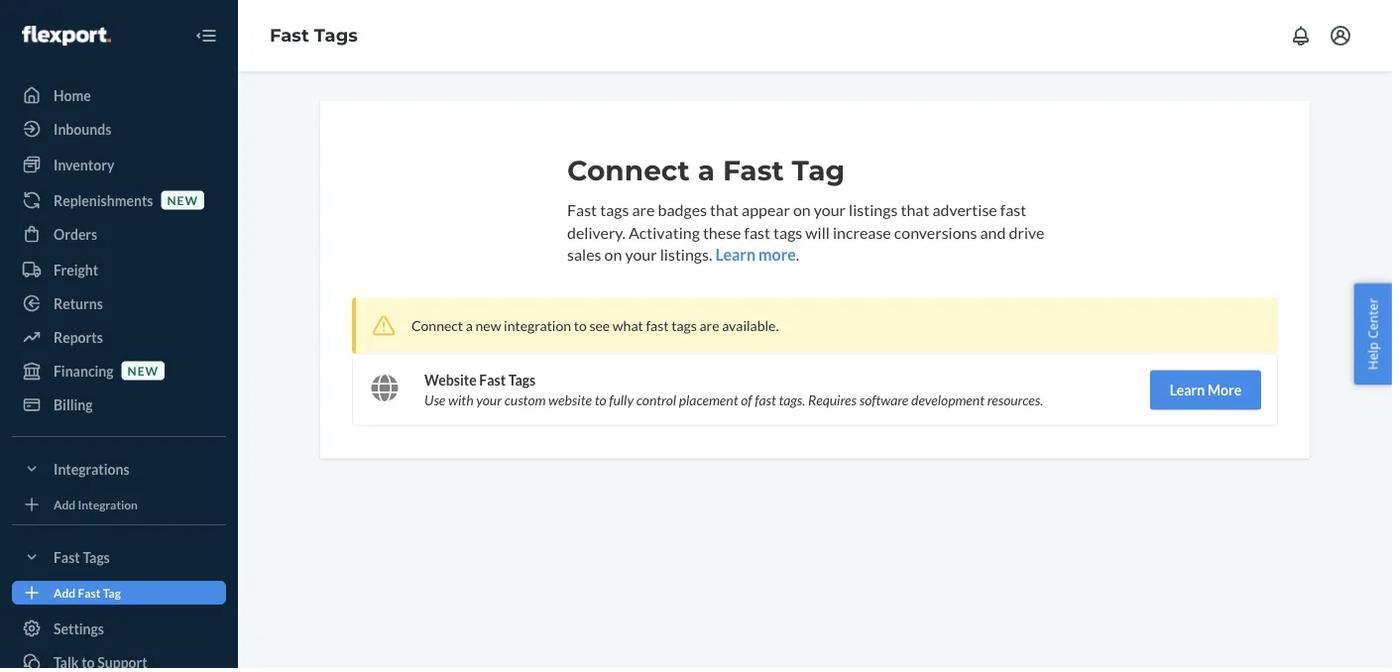 Task type: locate. For each thing, give the bounding box(es) containing it.
software
[[859, 392, 909, 409]]

1 vertical spatial add
[[54, 585, 76, 600]]

fully
[[609, 392, 634, 409]]

fast tags button
[[12, 541, 226, 573]]

that
[[710, 200, 739, 219], [901, 200, 929, 219]]

increase
[[833, 222, 891, 242]]

0 vertical spatial your
[[814, 200, 846, 219]]

use
[[424, 392, 445, 409]]

on up will
[[793, 200, 811, 219]]

1 add from the top
[[54, 497, 76, 512]]

are inside "fast tags are badges that appear on your listings that advertise fast delivery. activating these fast tags will increase conversions and drive sales on your listings."
[[632, 200, 655, 219]]

new down reports link
[[127, 363, 159, 378]]

center
[[1364, 298, 1382, 339]]

learn
[[715, 245, 756, 264], [1170, 382, 1205, 399]]

0 vertical spatial to
[[574, 317, 587, 334]]

with
[[448, 392, 474, 409]]

your right with
[[476, 392, 502, 409]]

badges
[[658, 200, 707, 219]]

are
[[632, 200, 655, 219], [699, 317, 719, 334]]

0 horizontal spatial learn
[[715, 245, 756, 264]]

0 vertical spatial on
[[793, 200, 811, 219]]

new left integration
[[475, 317, 501, 334]]

add
[[54, 497, 76, 512], [54, 585, 76, 600]]

1 horizontal spatial connect
[[567, 154, 690, 187]]

inventory
[[54, 156, 114, 173]]

fast tags are badges that appear on your listings that advertise fast delivery. activating these fast tags will increase conversions and drive sales on your listings.
[[567, 200, 1044, 264]]

add for add fast tag
[[54, 585, 76, 600]]

your up will
[[814, 200, 846, 219]]

replenishments
[[54, 192, 153, 209]]

tags
[[600, 200, 629, 219], [773, 222, 802, 242], [671, 317, 697, 334]]

0 horizontal spatial a
[[466, 317, 473, 334]]

integrations button
[[12, 453, 226, 485]]

advertise
[[932, 200, 997, 219]]

1 vertical spatial tags
[[508, 372, 536, 389]]

drive
[[1009, 222, 1044, 242]]

to inside "website fast tags use with your custom website to fully control placement of fast tags. requires software development resources."
[[595, 392, 606, 409]]

0 vertical spatial add
[[54, 497, 76, 512]]

fast
[[270, 24, 309, 46], [723, 154, 784, 187], [567, 200, 597, 219], [479, 372, 506, 389], [54, 549, 80, 566], [78, 585, 101, 600]]

a up badges at top
[[698, 154, 715, 187]]

website
[[548, 392, 592, 409]]

0 horizontal spatial new
[[127, 363, 159, 378]]

close navigation image
[[194, 24, 218, 48]]

add up settings
[[54, 585, 76, 600]]

1 vertical spatial fast tags
[[54, 549, 110, 566]]

fast inside "fast tags are badges that appear on your listings that advertise fast delivery. activating these fast tags will increase conversions and drive sales on your listings."
[[567, 200, 597, 219]]

1 horizontal spatial tags
[[671, 317, 697, 334]]

fast up the 'custom'
[[479, 372, 506, 389]]

a
[[698, 154, 715, 187], [466, 317, 473, 334]]

1 vertical spatial learn
[[1170, 382, 1205, 399]]

learn for learn more .
[[715, 245, 756, 264]]

to
[[574, 317, 587, 334], [595, 392, 606, 409]]

1 horizontal spatial new
[[167, 193, 198, 207]]

0 vertical spatial tag
[[792, 154, 845, 187]]

1 horizontal spatial tag
[[792, 154, 845, 187]]

add integration
[[54, 497, 138, 512]]

a up the website
[[466, 317, 473, 334]]

reports
[[54, 329, 103, 346]]

website
[[424, 372, 477, 389]]

2 horizontal spatial tags
[[508, 372, 536, 389]]

1 vertical spatial a
[[466, 317, 473, 334]]

1 vertical spatial tag
[[103, 585, 121, 600]]

1 vertical spatial your
[[625, 245, 657, 264]]

0 horizontal spatial tags
[[83, 549, 110, 566]]

1 horizontal spatial to
[[595, 392, 606, 409]]

are up activating
[[632, 200, 655, 219]]

billing link
[[12, 389, 226, 420]]

what
[[613, 317, 643, 334]]

add integration link
[[12, 493, 226, 517]]

1 horizontal spatial fast tags
[[270, 24, 358, 46]]

1 horizontal spatial a
[[698, 154, 715, 187]]

fast up drive on the right top of the page
[[1000, 200, 1026, 219]]

to left the fully
[[595, 392, 606, 409]]

0 horizontal spatial tags
[[600, 200, 629, 219]]

tag down fast tags dropdown button
[[103, 585, 121, 600]]

1 horizontal spatial learn
[[1170, 382, 1205, 399]]

0 horizontal spatial connect
[[411, 317, 463, 334]]

1 horizontal spatial on
[[793, 200, 811, 219]]

fast up settings
[[78, 585, 101, 600]]

orders
[[54, 226, 97, 242]]

add left the integration on the left of page
[[54, 497, 76, 512]]

1 vertical spatial tags
[[773, 222, 802, 242]]

new up the orders link
[[167, 193, 198, 207]]

integration
[[504, 317, 571, 334]]

to left "see"
[[574, 317, 587, 334]]

2 vertical spatial new
[[127, 363, 159, 378]]

new
[[167, 193, 198, 207], [475, 317, 501, 334], [127, 363, 159, 378]]

1 vertical spatial new
[[475, 317, 501, 334]]

learn down these
[[715, 245, 756, 264]]

tag inside add fast tag link
[[103, 585, 121, 600]]

fast up delivery. on the top of the page
[[567, 200, 597, 219]]

fast inside fast tags dropdown button
[[54, 549, 80, 566]]

connect
[[567, 154, 690, 187], [411, 317, 463, 334]]

on down delivery. on the top of the page
[[604, 245, 622, 264]]

your down activating
[[625, 245, 657, 264]]

1 vertical spatial connect
[[411, 317, 463, 334]]

inventory link
[[12, 149, 226, 180]]

fast inside add fast tag link
[[78, 585, 101, 600]]

2 horizontal spatial new
[[475, 317, 501, 334]]

1 vertical spatial are
[[699, 317, 719, 334]]

2 that from the left
[[901, 200, 929, 219]]

development
[[911, 392, 985, 409]]

that up these
[[710, 200, 739, 219]]

1 vertical spatial to
[[595, 392, 606, 409]]

tags up delivery. on the top of the page
[[600, 200, 629, 219]]

0 horizontal spatial to
[[574, 317, 587, 334]]

fast up add fast tag
[[54, 549, 80, 566]]

fast inside "website fast tags use with your custom website to fully control placement of fast tags. requires software development resources."
[[755, 392, 776, 409]]

tag
[[792, 154, 845, 187], [103, 585, 121, 600]]

2 horizontal spatial your
[[814, 200, 846, 219]]

on
[[793, 200, 811, 219], [604, 245, 622, 264]]

2 vertical spatial your
[[476, 392, 502, 409]]

0 vertical spatial are
[[632, 200, 655, 219]]

a for new
[[466, 317, 473, 334]]

requires
[[808, 392, 857, 409]]

learn inside button
[[1170, 382, 1205, 399]]

fast
[[1000, 200, 1026, 219], [744, 222, 770, 242], [646, 317, 669, 334], [755, 392, 776, 409]]

1 horizontal spatial that
[[901, 200, 929, 219]]

connect for connect a fast tag
[[567, 154, 690, 187]]

fast right of
[[755, 392, 776, 409]]

tag up will
[[792, 154, 845, 187]]

connect a fast tag
[[567, 154, 845, 187]]

tags up .
[[773, 222, 802, 242]]

your
[[814, 200, 846, 219], [625, 245, 657, 264], [476, 392, 502, 409]]

returns
[[54, 295, 103, 312]]

are left available.
[[699, 317, 719, 334]]

will
[[805, 222, 830, 242]]

home link
[[12, 79, 226, 111]]

billing
[[54, 396, 93, 413]]

tags right what
[[671, 317, 697, 334]]

0 horizontal spatial your
[[476, 392, 502, 409]]

financing
[[54, 362, 114, 379]]

0 horizontal spatial are
[[632, 200, 655, 219]]

connect up the website
[[411, 317, 463, 334]]

0 horizontal spatial that
[[710, 200, 739, 219]]

learn more .
[[715, 245, 799, 264]]

reports link
[[12, 321, 226, 353]]

1 vertical spatial on
[[604, 245, 622, 264]]

learn left more
[[1170, 382, 1205, 399]]

and
[[980, 222, 1006, 242]]

help center
[[1364, 298, 1382, 370]]

0 vertical spatial fast tags
[[270, 24, 358, 46]]

0 vertical spatial tags
[[314, 24, 358, 46]]

0 horizontal spatial fast tags
[[54, 549, 110, 566]]

2 vertical spatial tags
[[83, 549, 110, 566]]

that up conversions on the right of page
[[901, 200, 929, 219]]

fast tags
[[270, 24, 358, 46], [54, 549, 110, 566]]

fast tags inside fast tags dropdown button
[[54, 549, 110, 566]]

1 horizontal spatial your
[[625, 245, 657, 264]]

fast right close navigation 'icon'
[[270, 24, 309, 46]]

tags inside "website fast tags use with your custom website to fully control placement of fast tags. requires software development resources."
[[508, 372, 536, 389]]

of
[[741, 392, 752, 409]]

appear
[[742, 200, 790, 219]]

tags
[[314, 24, 358, 46], [508, 372, 536, 389], [83, 549, 110, 566]]

connect up badges at top
[[567, 154, 690, 187]]

2 horizontal spatial tags
[[773, 222, 802, 242]]

0 vertical spatial new
[[167, 193, 198, 207]]

fast inside "website fast tags use with your custom website to fully control placement of fast tags. requires software development resources."
[[479, 372, 506, 389]]

2 add from the top
[[54, 585, 76, 600]]

0 vertical spatial a
[[698, 154, 715, 187]]

0 vertical spatial learn
[[715, 245, 756, 264]]

more
[[759, 245, 796, 264]]

resources.
[[987, 392, 1043, 409]]

fast up learn more .
[[744, 222, 770, 242]]

0 vertical spatial connect
[[567, 154, 690, 187]]

0 horizontal spatial tag
[[103, 585, 121, 600]]



Task type: describe. For each thing, give the bounding box(es) containing it.
1 horizontal spatial are
[[699, 317, 719, 334]]

open notifications image
[[1289, 24, 1313, 48]]

2 vertical spatial tags
[[671, 317, 697, 334]]

custom
[[504, 392, 546, 409]]

settings link
[[12, 613, 226, 644]]

settings
[[54, 620, 104, 637]]

fast tags link
[[270, 24, 358, 46]]

home
[[54, 87, 91, 104]]

a for fast
[[698, 154, 715, 187]]

tags.
[[779, 392, 805, 409]]

learn more button
[[1150, 370, 1261, 410]]

flexport logo image
[[22, 26, 111, 46]]

sales
[[567, 245, 601, 264]]

website fast tags use with your custom website to fully control placement of fast tags. requires software development resources.
[[424, 372, 1043, 409]]

conversions
[[894, 222, 977, 242]]

fast up appear
[[723, 154, 784, 187]]

freight link
[[12, 254, 226, 286]]

open account menu image
[[1329, 24, 1352, 48]]

placement
[[679, 392, 738, 409]]

control
[[636, 392, 676, 409]]

delivery.
[[567, 222, 626, 242]]

help center button
[[1354, 283, 1392, 385]]

freight
[[54, 261, 98, 278]]

listings.
[[660, 245, 712, 264]]

your inside "website fast tags use with your custom website to fully control placement of fast tags. requires software development resources."
[[476, 392, 502, 409]]

learn more
[[1170, 382, 1242, 399]]

1 that from the left
[[710, 200, 739, 219]]

globe image
[[371, 374, 399, 402]]

available.
[[722, 317, 779, 334]]

add fast tag link
[[12, 581, 226, 605]]

integration
[[78, 497, 138, 512]]

add for add integration
[[54, 497, 76, 512]]

inbounds
[[54, 120, 111, 137]]

1 horizontal spatial tags
[[314, 24, 358, 46]]

fast right what
[[646, 317, 669, 334]]

learn more button
[[715, 244, 796, 266]]

orders link
[[12, 218, 226, 250]]

these
[[703, 222, 741, 242]]

activating
[[629, 222, 700, 242]]

help
[[1364, 342, 1382, 370]]

new for financing
[[127, 363, 159, 378]]

0 vertical spatial tags
[[600, 200, 629, 219]]

integrations
[[54, 461, 129, 477]]

tags inside dropdown button
[[83, 549, 110, 566]]

new for replenishments
[[167, 193, 198, 207]]

connect a new integration to see what fast tags are available.
[[411, 317, 779, 334]]

listings
[[849, 200, 898, 219]]

add fast tag
[[54, 585, 121, 600]]

inbounds link
[[12, 113, 226, 145]]

0 horizontal spatial on
[[604, 245, 622, 264]]

see
[[589, 317, 610, 334]]

more
[[1208, 382, 1242, 399]]

returns link
[[12, 288, 226, 319]]

connect for connect a new integration to see what fast tags are available.
[[411, 317, 463, 334]]

learn for learn more
[[1170, 382, 1205, 399]]

.
[[796, 245, 799, 264]]



Task type: vqa. For each thing, say whether or not it's contained in the screenshot.
Users
no



